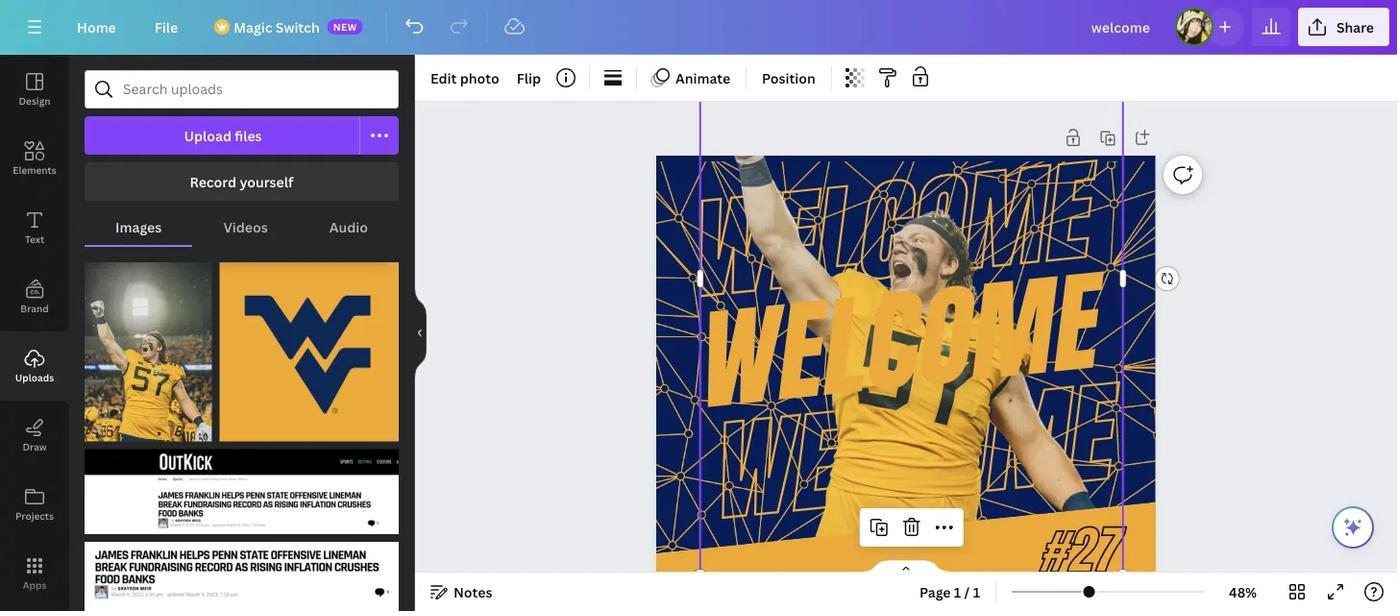 Task type: locate. For each thing, give the bounding box(es) containing it.
animate
[[676, 69, 731, 87]]

canva assistant image
[[1342, 516, 1365, 539]]

images button
[[85, 209, 193, 245]]

apps button
[[0, 539, 69, 609]]

show pages image
[[860, 559, 953, 575]]

1
[[954, 583, 962, 601], [973, 583, 981, 601]]

audio
[[330, 218, 368, 236]]

home
[[77, 18, 116, 36]]

edit
[[431, 69, 457, 87]]

yourself
[[240, 173, 294, 191]]

flip button
[[509, 62, 549, 93]]

side panel tab list
[[0, 55, 69, 611]]

record yourself button
[[85, 162, 399, 201]]

share
[[1337, 18, 1375, 36]]

uploads
[[15, 371, 54, 384]]

upload files
[[184, 126, 262, 145]]

elements
[[13, 163, 56, 176]]

draw
[[23, 440, 47, 453]]

1 right /
[[973, 583, 981, 601]]

abstract lines background  geometric technology image
[[656, 92, 1173, 609]]

new
[[333, 20, 357, 33]]

group
[[85, 251, 212, 442], [220, 251, 399, 442], [85, 438, 399, 535], [85, 531, 399, 611]]

home link
[[62, 8, 131, 46]]

record yourself
[[190, 173, 294, 191]]

audio button
[[299, 209, 399, 245]]

notes
[[454, 583, 493, 601]]

hide image
[[414, 287, 427, 379]]

1 horizontal spatial 1
[[973, 583, 981, 601]]

apps
[[23, 579, 46, 592]]

upload files button
[[85, 116, 360, 155]]

file button
[[139, 8, 193, 46]]

edit photo
[[431, 69, 500, 87]]

1 left /
[[954, 583, 962, 601]]

main menu bar
[[0, 0, 1398, 55]]

welcome
[[687, 131, 1103, 332], [695, 242, 1110, 443], [710, 353, 1126, 554]]

projects button
[[0, 470, 69, 539]]

elements button
[[0, 124, 69, 193]]

videos button
[[193, 209, 299, 245]]

0 horizontal spatial 1
[[954, 583, 962, 601]]

photo
[[460, 69, 500, 87]]



Task type: vqa. For each thing, say whether or not it's contained in the screenshot.
the Brand
yes



Task type: describe. For each thing, give the bounding box(es) containing it.
48% button
[[1212, 577, 1275, 608]]

draw button
[[0, 401, 69, 470]]

brand
[[20, 302, 49, 315]]

files
[[235, 126, 262, 145]]

design
[[19, 94, 51, 107]]

position
[[762, 69, 816, 87]]

projects
[[15, 509, 54, 522]]

share button
[[1299, 8, 1390, 46]]

design button
[[0, 55, 69, 124]]

upload
[[184, 126, 232, 145]]

notes button
[[423, 577, 500, 608]]

/
[[965, 583, 970, 601]]

text
[[25, 233, 44, 246]]

uploads button
[[0, 332, 69, 401]]

magic
[[234, 18, 273, 36]]

record
[[190, 173, 237, 191]]

position button
[[755, 62, 824, 93]]

2 1 from the left
[[973, 583, 981, 601]]

page 1 / 1
[[920, 583, 981, 601]]

Design title text field
[[1077, 8, 1168, 46]]

text button
[[0, 193, 69, 262]]

48%
[[1230, 583, 1257, 601]]

page
[[920, 583, 951, 601]]

magic switch
[[234, 18, 320, 36]]

animate button
[[645, 62, 738, 93]]

Search uploads search field
[[123, 71, 386, 108]]

1 1 from the left
[[954, 583, 962, 601]]

file
[[155, 18, 178, 36]]

flip
[[517, 69, 541, 87]]

switch
[[276, 18, 320, 36]]

edit photo button
[[423, 62, 507, 93]]

videos
[[223, 218, 268, 236]]

brand button
[[0, 262, 69, 332]]

#27
[[1044, 513, 1123, 590]]

images
[[115, 218, 162, 236]]



